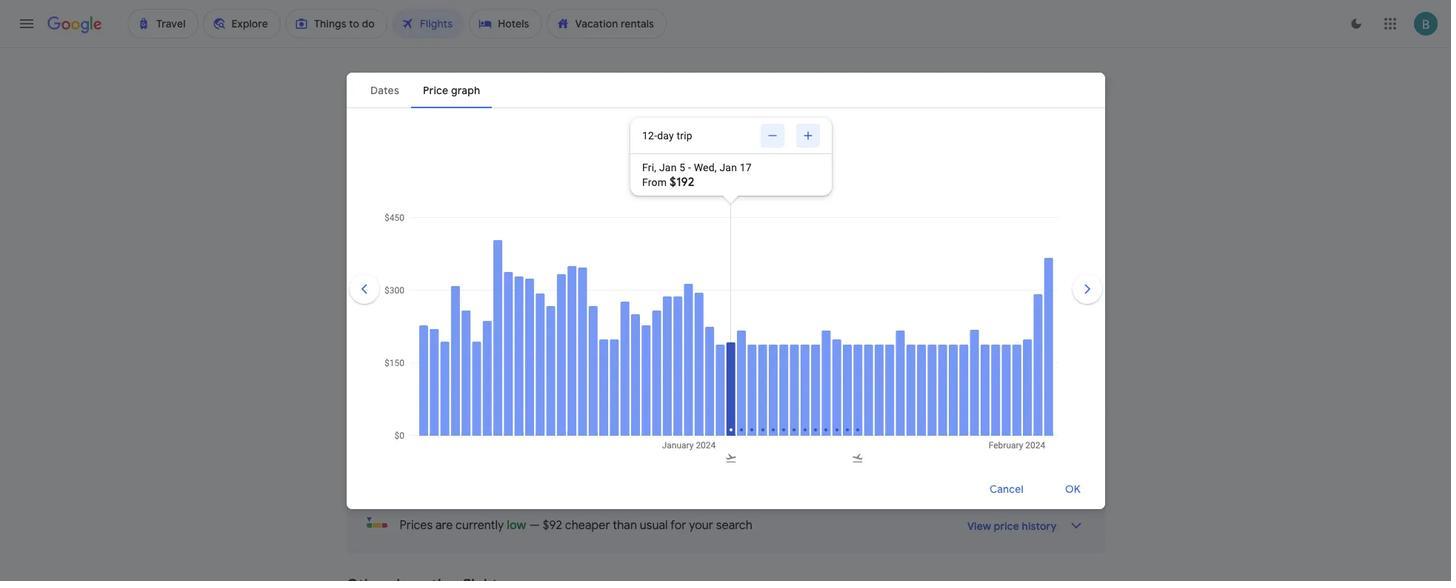 Task type: locate. For each thing, give the bounding box(es) containing it.
1 and from the left
[[443, 281, 459, 291]]

0 vertical spatial prices
[[538, 281, 564, 291]]

bos for 31
[[659, 392, 676, 402]]

fees right bag
[[845, 281, 863, 291]]

– down total duration 5 hr 27 min. element on the bottom of the page
[[652, 336, 659, 347]]

hr left 31
[[645, 374, 657, 389]]

2 inside 377 kg co 2 +6% emissions
[[892, 434, 897, 447]]

0 vertical spatial lax
[[636, 336, 652, 347]]

5 left 31
[[636, 374, 643, 389]]

1 horizontal spatial 1
[[703, 281, 708, 291]]

0 vertical spatial price
[[420, 281, 441, 291]]

0 vertical spatial emissions
[[854, 337, 896, 347]]

jan left the 17
[[720, 161, 738, 173]]

date
[[931, 215, 955, 228]]

0 vertical spatial bos
[[659, 336, 676, 347]]

jan
[[660, 161, 677, 173], [720, 161, 738, 173]]

may
[[866, 281, 883, 291]]

5 left 27
[[636, 319, 643, 334]]

for left the adult.
[[689, 281, 701, 291]]

learn more about tracked prices image
[[435, 216, 449, 229]]

leaves los angeles international airport at 1:30 pm on thursday, november 23 and arrives at boston logan international airport at 9:57 pm on thursday, november 23. element
[[415, 319, 513, 334]]

1 inside "popup button"
[[478, 76, 484, 87]]

co inside the 393 kg co 2
[[874, 374, 893, 389]]

1 horizontal spatial for
[[689, 281, 701, 291]]

from
[[643, 176, 667, 188]]

price right on at the left
[[420, 281, 441, 291]]

lax down total duration 5 hr 31 min. element
[[636, 392, 652, 402]]

lax inside 5 hr 27 min lax – bos
[[636, 336, 652, 347]]

bos inside "5 hr 31 min lax – bos"
[[659, 392, 676, 402]]

23 – dec
[[480, 216, 521, 229]]

round inside $158 round trip
[[1005, 337, 1029, 348]]

price for price
[[654, 153, 679, 167]]

price inside button
[[1034, 215, 1059, 228]]

min right 40
[[677, 430, 697, 445]]

1 vertical spatial 1
[[703, 281, 708, 291]]

0 horizontal spatial for
[[671, 518, 687, 533]]

2 up avg emissions
[[894, 323, 899, 336]]

12:55 pm
[[415, 430, 463, 445]]

2 vertical spatial min
[[677, 430, 697, 445]]

round down 277 us dollars text field on the bottom of the page
[[1005, 448, 1029, 459]]

1 vertical spatial nonstop
[[732, 374, 778, 389]]

co up +11% emissions
[[874, 374, 893, 389]]

1 nonstop flight. element from the top
[[732, 319, 778, 336]]

1 vertical spatial price
[[1034, 215, 1059, 228]]

bos inside 5 hr 27 min lax – bos
[[659, 336, 676, 347]]

2 jan from the left
[[720, 161, 738, 173]]

min for 5 hr 27 min
[[675, 319, 695, 334]]

2 up +11% emissions
[[893, 379, 898, 391]]

nonstop flight. element for 5 hr 31 min
[[732, 374, 778, 391]]

price button
[[645, 148, 704, 172]]

12:55 pm – 9:35 pm
[[415, 430, 519, 445]]

2 inside the 393 kg co 2
[[893, 379, 898, 391]]

min right 31
[[673, 374, 693, 389]]

0 vertical spatial nonstop
[[732, 319, 778, 334]]

2 bos from the top
[[659, 392, 676, 402]]

none search field containing price
[[346, 68, 1105, 196]]

0 horizontal spatial price
[[654, 153, 679, 167]]

0 horizontal spatial jan
[[660, 161, 677, 173]]

3 round from the top
[[1005, 448, 1029, 459]]

3 hr from the top
[[645, 430, 657, 445]]

bag
[[827, 281, 843, 291]]

charges
[[774, 281, 807, 291]]

on
[[407, 281, 418, 291]]

1
[[478, 76, 484, 87], [703, 281, 708, 291]]

1 vertical spatial kg
[[858, 430, 871, 445]]

kg up +11% emissions
[[858, 374, 871, 389]]

1 vertical spatial emissions
[[861, 392, 903, 403]]

nonstop for 5 hr 27 min
[[732, 319, 778, 334]]

required
[[599, 281, 634, 291]]

than
[[613, 518, 637, 533]]

– down total duration 5 hr 31 min. element
[[652, 392, 659, 402]]

lax
[[636, 336, 652, 347], [636, 392, 652, 402]]

nonstop flight. element
[[732, 319, 778, 336], [732, 374, 778, 391], [732, 430, 778, 447]]

bos down 27
[[659, 336, 676, 347]]

for left your
[[671, 518, 687, 533]]

– inside "5 hr 31 min lax – bos"
[[652, 392, 659, 402]]

min for 5 hr 40 min
[[677, 430, 697, 445]]

Departure time: 12:55 PM. text field
[[415, 430, 463, 445]]

emissions button
[[779, 148, 862, 172]]

1 horizontal spatial fees
[[845, 281, 863, 291]]

27
[[659, 319, 672, 334]]

emissions for 344
[[854, 337, 896, 347]]

fri, jan 5 - wed, jan 17 from $192
[[643, 161, 752, 189]]

round down this price for this flight doesn't include overhead bin access. if you need a carry-on bag, use the bags filter to update prices. icon
[[1005, 393, 1029, 403]]

co inside 377 kg co 2 +6% emissions
[[874, 430, 892, 445]]

min inside 5 hr 40 min bos
[[677, 430, 697, 445]]

hr for 27
[[645, 319, 657, 334]]

trip right the day
[[677, 129, 693, 141]]

hr inside "5 hr 31 min lax – bos"
[[645, 374, 657, 389]]

usual
[[640, 518, 668, 533]]

currently
[[456, 518, 504, 533]]

united
[[415, 392, 442, 402]]

min right 27
[[675, 319, 695, 334]]

round inside $277 round trip
[[1005, 448, 1029, 459]]

1 vertical spatial price
[[994, 520, 1020, 533]]

hr inside 5 hr 40 min bos
[[645, 430, 657, 445]]

price left graph
[[1034, 215, 1059, 228]]

price right view
[[994, 520, 1020, 533]]

5
[[680, 161, 686, 173], [636, 319, 643, 334], [636, 374, 643, 389], [636, 430, 643, 445]]

ok
[[1066, 482, 1082, 496]]

trip down 277 us dollars text field on the bottom of the page
[[1031, 448, 1045, 459]]

1 vertical spatial round
[[1005, 393, 1029, 403]]

price inside popup button
[[654, 153, 679, 167]]

2 vertical spatial nonstop
[[732, 430, 778, 445]]

3 nonstop flight. element from the top
[[732, 430, 778, 447]]

trip inside $277 round trip
[[1031, 448, 1045, 459]]

cheaper
[[565, 518, 610, 533]]

nonstop for 5 hr 40 min
[[732, 430, 778, 445]]

393 kg co 2
[[836, 374, 898, 391]]

1:30 pm – 9:57 pm jetblue
[[415, 319, 513, 347]]

emissions right avg
[[854, 337, 896, 347]]

1 horizontal spatial price
[[994, 520, 1020, 533]]

kg for 377
[[858, 430, 871, 445]]

1 bos from the top
[[659, 336, 676, 347]]

1 horizontal spatial and
[[810, 281, 825, 291]]

1 horizontal spatial jan
[[720, 161, 738, 173]]

total duration 5 hr 31 min. element
[[636, 374, 732, 391]]

2 vertical spatial round
[[1005, 448, 1029, 459]]

Arrival time: 9:57 PM. text field
[[470, 319, 513, 334]]

2 nonstop flight. element from the top
[[732, 374, 778, 391]]

5 inside 5 hr 27 min lax – bos
[[636, 319, 643, 334]]

prices for prices include required taxes + fees for 1 adult. optional charges and bag fees may apply. passenger assistance
[[538, 281, 564, 291]]

ranked
[[346, 281, 377, 291]]

and down flights
[[443, 281, 459, 291]]

– left the 9:35 pm
[[466, 430, 473, 445]]

hr left 27
[[645, 319, 657, 334]]

passenger assistance button
[[912, 281, 1004, 291]]

2 lax from the top
[[636, 392, 652, 402]]

cancel button
[[973, 471, 1042, 507]]

track
[[372, 216, 399, 229]]

0 vertical spatial min
[[675, 319, 695, 334]]

– for 9:57 pm
[[460, 319, 467, 334]]

2 vertical spatial bos
[[659, 448, 676, 458]]

this price for this flight doesn't include overhead bin access. if you need a carry-on bag, use the bags filter to update prices. image
[[1003, 372, 1021, 390]]

5 left -
[[680, 161, 686, 173]]

price
[[654, 153, 679, 167], [1034, 215, 1059, 228]]

avg emissions
[[836, 337, 896, 347]]

co for 377
[[874, 430, 892, 445]]

bos down 40
[[659, 448, 676, 458]]

scroll backward image
[[346, 271, 382, 306]]

1 vertical spatial hr
[[645, 374, 657, 389]]

0 vertical spatial round
[[1005, 337, 1029, 348]]

– inside 5 hr 27 min lax – bos
[[652, 336, 659, 347]]

total duration 5 hr 27 min. element
[[636, 319, 732, 336]]

trip for 12-
[[677, 129, 693, 141]]

1 vertical spatial nonstop flight. element
[[732, 374, 778, 391]]

find the best price region
[[346, 208, 1105, 247]]

emissions right the +6%
[[856, 448, 898, 458]]

nov
[[458, 216, 477, 229]]

trip
[[677, 129, 693, 141], [1031, 337, 1045, 348], [1031, 393, 1045, 403], [1031, 448, 1045, 459]]

2 vertical spatial hr
[[645, 430, 657, 445]]

5 inside 5 hr 40 min bos
[[636, 430, 643, 445]]

min for 5 hr 31 min
[[673, 374, 693, 389]]

– inside 8:35 am – 5:06 pm united
[[462, 374, 469, 389]]

bos
[[659, 336, 676, 347], [659, 392, 676, 402], [659, 448, 676, 458]]

3 nonstop from the top
[[732, 430, 778, 445]]

sort
[[1043, 279, 1064, 292]]

round down $158
[[1005, 337, 1029, 348]]

0 horizontal spatial price
[[420, 281, 441, 291]]

Arrival time: 9:35 PM. text field
[[476, 430, 519, 445]]

1:30 pm
[[415, 319, 457, 334]]

emissions inside 377 kg co 2 +6% emissions
[[856, 448, 898, 458]]

trip down the $174 text box
[[1031, 393, 1045, 403]]

– inside 1:30 pm – 9:57 pm jetblue
[[460, 319, 467, 334]]

1 hr from the top
[[645, 319, 657, 334]]

12-day trip
[[643, 129, 693, 141]]

sort by: button
[[1037, 272, 1105, 299]]

2 vertical spatial nonstop flight. element
[[732, 430, 778, 447]]

and
[[443, 281, 459, 291], [810, 281, 825, 291]]

are
[[436, 518, 453, 533]]

nonstop
[[732, 319, 778, 334], [732, 374, 778, 389], [732, 430, 778, 445]]

5 hr 31 min lax – bos
[[636, 374, 693, 402]]

0 vertical spatial nonstop flight. element
[[732, 319, 778, 336]]

1 round from the top
[[1005, 337, 1029, 348]]

your
[[689, 518, 714, 533]]

1 horizontal spatial prices
[[538, 281, 564, 291]]

5 hr 40 min bos
[[636, 430, 697, 458]]

bag fees button
[[827, 281, 863, 291]]

kg right 377
[[858, 430, 871, 445]]

emissions
[[854, 337, 896, 347], [861, 392, 903, 403], [856, 448, 898, 458]]

bos inside 5 hr 40 min bos
[[659, 448, 676, 458]]

min
[[675, 319, 695, 334], [673, 374, 693, 389], [677, 430, 697, 445]]

1 vertical spatial bos
[[659, 392, 676, 402]]

9:35 pm
[[476, 430, 519, 445]]

co right 377
[[874, 430, 892, 445]]

bos down 31
[[659, 392, 676, 402]]

0 vertical spatial co
[[874, 374, 893, 389]]

0 horizontal spatial fees
[[669, 281, 686, 291]]

2 nonstop from the top
[[732, 374, 778, 389]]

hr for 40
[[645, 430, 657, 445]]

Return text field
[[991, 102, 1059, 142]]

lax down total duration 5 hr 27 min. element on the bottom of the page
[[636, 336, 652, 347]]

date grid button
[[893, 208, 989, 235]]

2 hr from the top
[[645, 374, 657, 389]]

0 horizontal spatial prices
[[400, 518, 433, 533]]

min inside "5 hr 31 min lax – bos"
[[673, 374, 693, 389]]

kg
[[858, 374, 871, 389], [858, 430, 871, 445]]

$174
[[1021, 374, 1045, 389]]

kg inside 377 kg co 2 +6% emissions
[[858, 430, 871, 445]]

2 right 23 – dec
[[524, 216, 529, 229]]

1 lax from the top
[[636, 336, 652, 347]]

hr for 31
[[645, 374, 657, 389]]

nonstop flight. element for 5 hr 40 min
[[732, 430, 778, 447]]

5 inside "5 hr 31 min lax – bos"
[[636, 374, 643, 389]]

hr inside 5 hr 27 min lax – bos
[[645, 319, 657, 334]]

$158
[[1020, 319, 1045, 334]]

prices left are
[[400, 518, 433, 533]]

2 vertical spatial emissions
[[856, 448, 898, 458]]

5 left 40
[[636, 430, 643, 445]]

trip down $158
[[1031, 337, 1045, 348]]

day
[[658, 129, 674, 141]]

kg inside the 393 kg co 2
[[858, 374, 871, 389]]

trip inside $158 round trip
[[1031, 337, 1045, 348]]

1 vertical spatial co
[[874, 430, 892, 445]]

– right 8:35 am text field
[[462, 374, 469, 389]]

1 vertical spatial lax
[[636, 392, 652, 402]]

lax inside "5 hr 31 min lax – bos"
[[636, 392, 652, 402]]

hr
[[645, 319, 657, 334], [645, 374, 657, 389], [645, 430, 657, 445]]

prices
[[401, 216, 432, 229]]

ranked based on price and convenience
[[346, 281, 513, 291]]

0 horizontal spatial and
[[443, 281, 459, 291]]

min inside 5 hr 27 min lax – bos
[[675, 319, 695, 334]]

0 vertical spatial price
[[654, 153, 679, 167]]

0 vertical spatial 1
[[478, 76, 484, 87]]

round
[[1005, 337, 1029, 348], [1005, 393, 1029, 403], [1005, 448, 1029, 459]]

1 horizontal spatial price
[[1034, 215, 1059, 228]]

nonstop flight. element for 5 hr 27 min
[[732, 319, 778, 336]]

17
[[740, 161, 752, 173]]

1 nonstop from the top
[[732, 319, 778, 334]]

emissions
[[788, 153, 837, 167]]

low
[[507, 518, 527, 533]]

jan right fri,
[[660, 161, 677, 173]]

0 horizontal spatial 1
[[478, 76, 484, 87]]

-
[[689, 161, 692, 173]]

wed,
[[694, 161, 717, 173]]

2 and from the left
[[810, 281, 825, 291]]

5 hr 27 min lax – bos
[[636, 319, 695, 347]]

– right departure time: 1:30 pm. text box
[[460, 319, 467, 334]]

prices right learn more about ranking icon
[[538, 281, 564, 291]]

0 vertical spatial hr
[[645, 319, 657, 334]]

—
[[529, 518, 540, 533]]

emissions down the 393 kg co 2 at right
[[861, 392, 903, 403]]

jetblue
[[415, 336, 447, 347]]

0 vertical spatial kg
[[858, 374, 871, 389]]

2 right 377
[[892, 434, 897, 447]]

None search field
[[346, 68, 1105, 196]]

1 vertical spatial prices
[[400, 518, 433, 533]]

1 vertical spatial min
[[673, 374, 693, 389]]

co
[[874, 374, 893, 389], [874, 430, 892, 445]]

3 bos from the top
[[659, 448, 676, 458]]

$158 round trip
[[1005, 319, 1045, 348]]

hr left 40
[[645, 430, 657, 445]]

and left bag
[[810, 281, 825, 291]]

price up from at the left top of page
[[654, 153, 679, 167]]

2 fees from the left
[[845, 281, 863, 291]]

fees right +
[[669, 281, 686, 291]]

for
[[689, 281, 701, 291], [671, 518, 687, 533]]



Task type: describe. For each thing, give the bounding box(es) containing it.
any dates
[[594, 216, 644, 229]]

by:
[[1067, 279, 1082, 292]]

5 for 5 hr 40 min
[[636, 430, 643, 445]]

158 US dollars text field
[[1020, 319, 1045, 334]]

Arrival time: 5:06 PM. text field
[[472, 374, 516, 389]]

apply.
[[886, 281, 910, 291]]

price graph button
[[996, 208, 1102, 235]]

track prices
[[372, 216, 432, 229]]

+11%
[[836, 392, 858, 403]]

9:57 pm
[[470, 319, 513, 334]]

5 inside fri, jan 5 - wed, jan 17 from $192
[[680, 161, 686, 173]]

prices include required taxes + fees for 1 adult. optional charges and bag fees may apply. passenger assistance
[[538, 281, 1004, 291]]

8:35 am – 5:06 pm united
[[415, 374, 516, 402]]

price graph
[[1034, 215, 1091, 228]]

ok button
[[1048, 471, 1100, 507]]

co for 393
[[874, 374, 893, 389]]

history
[[1022, 520, 1057, 533]]

departing
[[381, 258, 449, 276]]

$277 round trip
[[1005, 430, 1045, 459]]

lax for 5 hr 27 min
[[636, 336, 652, 347]]

prices for prices are currently low — $92 cheaper than usual for your search
[[400, 518, 433, 533]]

$192
[[670, 175, 695, 189]]

8:35 am
[[415, 374, 459, 389]]

– for 5:06 pm
[[462, 374, 469, 389]]

5:06 pm
[[472, 374, 516, 389]]

1 fees from the left
[[669, 281, 686, 291]]

optional
[[737, 281, 772, 291]]

$92
[[543, 518, 563, 533]]

0 vertical spatial for
[[689, 281, 701, 291]]

Departure time: 1:30 PM. text field
[[415, 319, 457, 334]]

include
[[567, 281, 597, 291]]

trip for $158
[[1031, 337, 1045, 348]]

2 inside find the best price region
[[524, 216, 529, 229]]

any
[[594, 216, 613, 229]]

taxes
[[636, 281, 658, 291]]

dates
[[616, 216, 644, 229]]

round trip
[[1005, 393, 1045, 403]]

31
[[659, 374, 670, 389]]

2 round from the top
[[1005, 393, 1029, 403]]

1 jan from the left
[[660, 161, 677, 173]]

1 vertical spatial for
[[671, 518, 687, 533]]

kg for 393
[[858, 374, 871, 389]]

total duration 5 hr 40 min. element
[[636, 430, 732, 447]]

+6%
[[836, 448, 853, 458]]

377 kg co 2 +6% emissions
[[836, 430, 898, 458]]

leaves los angeles international airport at 12:55 pm on thursday, november 23 and arrives at boston logan international airport at 9:35 pm on thursday, november 23. element
[[415, 430, 519, 445]]

times
[[719, 153, 748, 167]]

emissions for 393
[[861, 392, 903, 403]]

prices are currently low — $92 cheaper than usual for your search
[[400, 518, 753, 533]]

5 for 5 hr 31 min
[[636, 374, 643, 389]]

avg
[[836, 337, 851, 347]]

trip for $277
[[1031, 448, 1045, 459]]

bos for 27
[[659, 336, 676, 347]]

round for $277
[[1005, 448, 1029, 459]]

$277
[[1019, 430, 1045, 445]]

277 US dollars text field
[[1019, 430, 1045, 445]]

round for $158
[[1005, 337, 1029, 348]]

passenger
[[912, 281, 956, 291]]

leaves los angeles international airport at 8:35 am on thursday, november 23 and arrives at boston logan international airport at 5:06 pm on thursday, november 23. element
[[415, 374, 516, 389]]

1 button
[[451, 68, 511, 95]]

Departure text field
[[865, 102, 933, 142]]

344
[[836, 319, 857, 334]]

view
[[968, 520, 992, 533]]

– for 9:35 pm
[[466, 430, 473, 445]]

flights
[[452, 258, 495, 276]]

377
[[836, 430, 855, 445]]

cancel
[[991, 482, 1025, 496]]

1 inside best departing flights main content
[[703, 281, 708, 291]]

assistance
[[959, 281, 1004, 291]]

12-
[[643, 129, 658, 141]]

learn more about ranking image
[[516, 279, 529, 293]]

adult.
[[711, 281, 734, 291]]

+
[[661, 281, 666, 291]]

view price history
[[968, 520, 1057, 533]]

grid
[[957, 215, 977, 228]]

5 for 5 hr 27 min
[[636, 319, 643, 334]]

times button
[[710, 148, 773, 172]]

scroll forward image
[[1070, 271, 1105, 306]]

search
[[716, 518, 753, 533]]

date grid
[[931, 215, 977, 228]]

best
[[346, 258, 377, 276]]

lax for 5 hr 31 min
[[636, 392, 652, 402]]

fri,
[[643, 161, 657, 173]]

Departure time: 8:35 AM. text field
[[415, 374, 459, 389]]

nonstop for 5 hr 31 min
[[732, 374, 778, 389]]

sort by:
[[1043, 279, 1082, 292]]

graph
[[1062, 215, 1091, 228]]

convenience
[[461, 281, 513, 291]]

+11% emissions
[[836, 392, 903, 403]]

price for price graph
[[1034, 215, 1059, 228]]

174 US dollars text field
[[1021, 374, 1045, 389]]

best departing flights main content
[[346, 208, 1105, 581]]

based
[[380, 281, 405, 291]]

40
[[659, 430, 674, 445]]

393
[[836, 374, 855, 389]]



Task type: vqa. For each thing, say whether or not it's contained in the screenshot.
'cheaper'
yes



